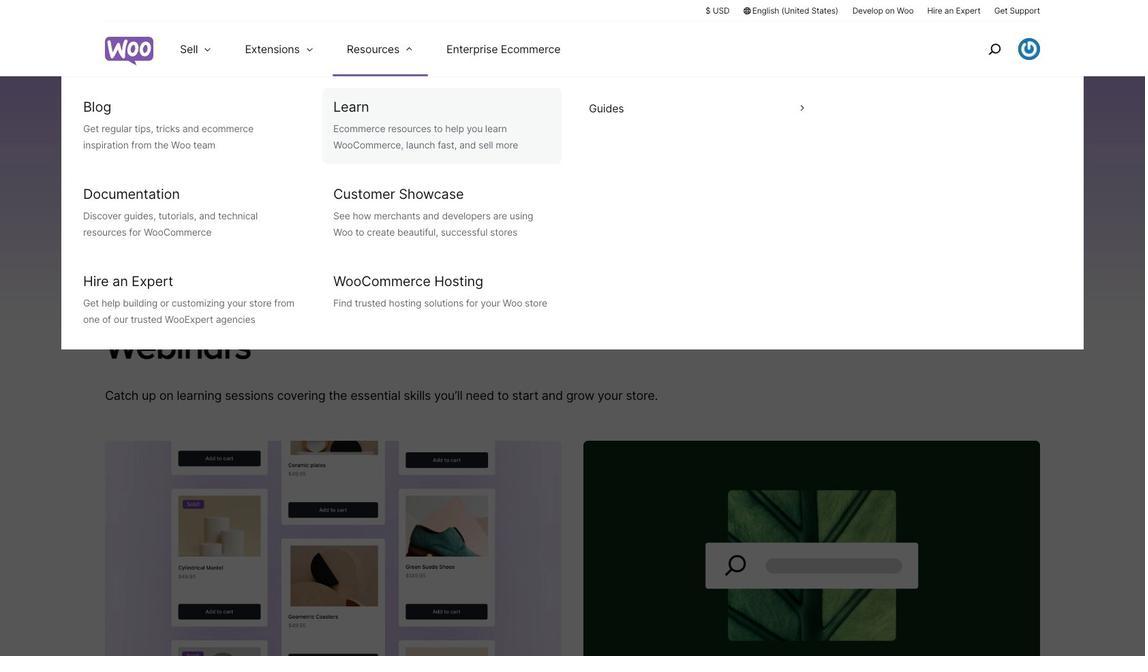 Task type: vqa. For each thing, say whether or not it's contained in the screenshot.
fourth "GROUP"
no



Task type: describe. For each thing, give the bounding box(es) containing it.
open account menu image
[[1019, 38, 1040, 60]]

service navigation menu element
[[959, 27, 1040, 71]]

search image
[[984, 38, 1006, 60]]



